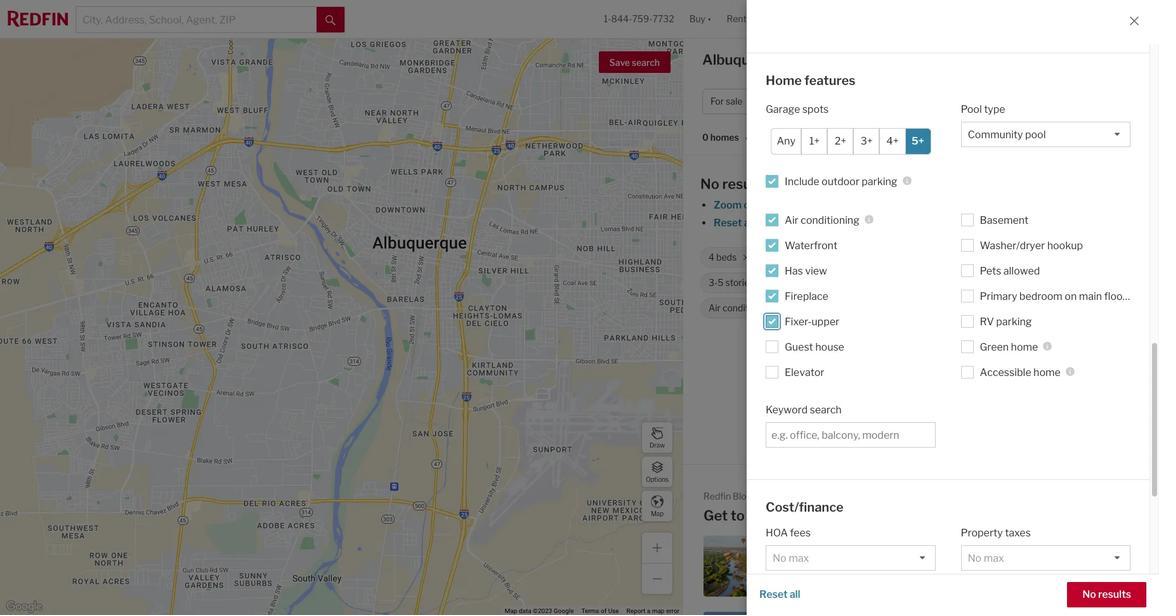Task type: locate. For each thing, give the bounding box(es) containing it.
one
[[838, 217, 856, 229]]

allowed
[[1004, 265, 1041, 277]]

5+ for 5+ parking spots
[[1038, 303, 1049, 314]]

home inside 7 home remodeling projects to boost your property value in albuquerque
[[1020, 545, 1043, 555]]

0 horizontal spatial home
[[766, 73, 802, 88]]

1 horizontal spatial ft.
[[1039, 252, 1048, 263]]

no results
[[701, 176, 769, 192], [1083, 589, 1132, 601]]

0 vertical spatial all
[[744, 217, 755, 229]]

albuquerque
[[948, 347, 1010, 359], [838, 551, 888, 560], [822, 573, 872, 583], [1013, 579, 1063, 588]]

0 vertical spatial 4
[[923, 96, 929, 107]]

recommended button
[[775, 132, 852, 144]]

reset all filters button
[[713, 217, 786, 229]]

parking
[[862, 176, 898, 188], [1051, 303, 1082, 314], [997, 316, 1032, 328]]

save
[[610, 57, 630, 68]]

1 horizontal spatial air
[[785, 214, 799, 226]]

redfin link
[[834, 347, 865, 359]]

home up "projects"
[[1020, 545, 1043, 555]]

1 vertical spatial nm
[[879, 508, 903, 524]]

2 filters from the left
[[894, 217, 921, 229]]

1-844-759-7732
[[604, 14, 675, 24]]

include
[[785, 176, 820, 188]]

map down options
[[651, 510, 664, 518]]

report a map error
[[627, 608, 680, 615]]

albuquerque, inside redfin blog get to know albuquerque, nm
[[787, 508, 876, 524]]

1 horizontal spatial no
[[1083, 589, 1097, 601]]

all down the out
[[744, 217, 755, 229]]

in down where
[[874, 573, 880, 583]]

features
[[805, 73, 856, 88]]

search
[[632, 57, 660, 68], [810, 404, 842, 416]]

0 horizontal spatial results
[[723, 176, 769, 192]]

0 horizontal spatial map
[[505, 608, 518, 615]]

1 vertical spatial home
[[1020, 545, 1043, 555]]

community
[[979, 278, 1028, 288]]

air down 3-
[[709, 303, 721, 314]]

submit search image
[[326, 15, 336, 25]]

in right the live
[[813, 573, 820, 583]]

search right save
[[632, 57, 660, 68]]

parking for 5+ parking spots
[[1051, 303, 1082, 314]]

pool
[[1030, 278, 1048, 288]]

keyword search
[[766, 404, 842, 416]]

0 horizontal spatial reset
[[714, 217, 742, 229]]

0 vertical spatial home
[[1012, 341, 1039, 353]]

1 horizontal spatial redfin
[[834, 347, 865, 359]]

albuquerque,
[[703, 51, 792, 68], [787, 508, 876, 524]]

baths
[[783, 252, 806, 263]]

redfin for redfin blog get to know albuquerque, nm
[[704, 491, 731, 502]]

e.g. office, balcony, modern text field
[[772, 429, 930, 441]]

0 horizontal spatial air conditioning
[[709, 303, 774, 314]]

no results inside button
[[1083, 589, 1132, 601]]

2023 down where
[[882, 573, 903, 583]]

0 vertical spatial spots
[[803, 103, 829, 115]]

in for albuquerque
[[874, 573, 880, 583]]

0 horizontal spatial homes
[[711, 132, 739, 143]]

nm inside redfin blog get to know albuquerque, nm
[[879, 508, 903, 524]]

on
[[1065, 290, 1077, 302]]

property down "projects"
[[1013, 567, 1048, 577]]

0 vertical spatial property
[[961, 527, 1003, 540]]

get
[[704, 508, 728, 524]]

4+ right "/"
[[948, 96, 959, 107]]

popular
[[807, 551, 837, 560]]

1 vertical spatial conditioning
[[723, 303, 774, 314]]

1 vertical spatial all
[[790, 589, 801, 601]]

0 horizontal spatial filters
[[757, 217, 785, 229]]

pets
[[980, 265, 1002, 277]]

option group containing any
[[771, 128, 931, 155]]

1 horizontal spatial 4
[[923, 96, 929, 107]]

nm up home features
[[795, 51, 819, 68]]

0 horizontal spatial no
[[701, 176, 720, 192]]

price
[[780, 96, 802, 107]]

to left see
[[954, 217, 964, 229]]

all
[[744, 217, 755, 229], [790, 589, 801, 601]]

no results up zoom out button
[[701, 176, 769, 192]]

to
[[954, 217, 964, 229], [731, 508, 745, 524], [1047, 556, 1056, 566], [887, 562, 895, 571]]

in
[[1073, 567, 1080, 577], [813, 573, 820, 583], [874, 573, 880, 583]]

/
[[943, 96, 946, 107]]

to down blog
[[731, 508, 745, 524]]

1 vertical spatial no
[[1083, 589, 1097, 601]]

view for has view
[[806, 265, 828, 277]]

1 horizontal spatial sq.
[[1026, 252, 1037, 263]]

0 vertical spatial redfin
[[834, 347, 865, 359]]

all down the live
[[790, 589, 801, 601]]

results up the out
[[723, 176, 769, 192]]

terms of use
[[582, 608, 619, 615]]

1 horizontal spatial 4+
[[887, 135, 899, 147]]

homes up washer/dryer hookup
[[1013, 217, 1045, 229]]

4+ left 5+ option
[[887, 135, 899, 147]]

redfin down "upper"
[[834, 347, 865, 359]]

upper
[[812, 316, 840, 328]]

2 vertical spatial parking
[[997, 316, 1032, 328]]

bedroom
[[1020, 290, 1063, 302]]

0 vertical spatial nm
[[795, 51, 819, 68]]

1 horizontal spatial conditioning
[[801, 214, 860, 226]]

community pool
[[979, 278, 1048, 288]]

1 horizontal spatial filters
[[894, 217, 921, 229]]

all inside button
[[790, 589, 801, 601]]

recommended
[[777, 132, 842, 143]]

4 inside button
[[923, 96, 929, 107]]

to right where
[[887, 562, 895, 571]]

0 horizontal spatial parking
[[862, 176, 898, 188]]

3-
[[709, 278, 718, 288]]

rv
[[980, 316, 994, 328]]

to up value
[[1047, 556, 1056, 566]]

0 vertical spatial view
[[806, 265, 828, 277]]

4+ inside radio
[[887, 135, 899, 147]]

air conditioning down stories
[[709, 303, 774, 314]]

map
[[652, 608, 665, 615]]

2,000 sq. ft.-4,500 sq. ft. lot
[[945, 252, 1061, 263]]

2 sq. from the left
[[1026, 252, 1037, 263]]

1 horizontal spatial map
[[651, 510, 664, 518]]

1 vertical spatial results
[[1099, 589, 1132, 601]]

redfin up get
[[704, 491, 731, 502]]

terms of use link
[[582, 608, 619, 615]]

for
[[871, 51, 891, 68]]

of
[[859, 217, 868, 229], [601, 608, 607, 615]]

advertisement region
[[691, 381, 1153, 438]]

no up zoom
[[701, 176, 720, 192]]

1 horizontal spatial search
[[810, 404, 842, 416]]

1 vertical spatial 2023
[[882, 573, 903, 583]]

search up e.g. office, balcony, modern 'text box'
[[810, 404, 842, 416]]

1 vertical spatial search
[[810, 404, 842, 416]]

map for map data ©2023 google
[[505, 608, 518, 615]]

air conditioning up waterfront
[[785, 214, 860, 226]]

1 vertical spatial no results
[[1083, 589, 1132, 601]]

for sale button
[[703, 89, 767, 114]]

4 for 4 bd / 4+ ba
[[923, 96, 929, 107]]

2023 up "upper"
[[835, 278, 857, 288]]

map inside map button
[[651, 510, 664, 518]]

below
[[924, 217, 952, 229]]

ft. left lot
[[1039, 252, 1048, 263]]

4+ radio
[[880, 128, 906, 155]]

1 vertical spatial homes
[[1013, 217, 1045, 229]]

2 horizontal spatial 4+
[[948, 96, 959, 107]]

0 vertical spatial conditioning
[[801, 214, 860, 226]]

4 bd / 4+ ba
[[923, 96, 971, 107]]

1 horizontal spatial reset
[[760, 589, 788, 601]]

parking up zoom out reset all filters or remove one of your filters below to see more homes
[[862, 176, 898, 188]]

property inside 7 home remodeling projects to boost your property value in albuquerque
[[1013, 567, 1048, 577]]

7732
[[653, 14, 675, 24]]

1 vertical spatial view
[[985, 303, 1004, 314]]

4 for 4 beds
[[709, 252, 715, 263]]

have
[[962, 303, 983, 314]]

1 horizontal spatial in
[[874, 573, 880, 583]]

home up accessible home
[[1012, 341, 1039, 353]]

projects
[[1013, 556, 1046, 566]]

redfin inside redfin blog get to know albuquerque, nm
[[704, 491, 731, 502]]

reset inside zoom out reset all filters or remove one of your filters below to see more homes
[[714, 217, 742, 229]]

washer/dryer
[[980, 240, 1046, 252]]

0 horizontal spatial air
[[709, 303, 721, 314]]

0 horizontal spatial spots
[[803, 103, 829, 115]]

4 left beds
[[709, 252, 715, 263]]

pool type
[[961, 103, 1006, 115]]

0 vertical spatial parking
[[862, 176, 898, 188]]

sq. down washer/dryer hookup
[[1026, 252, 1037, 263]]

in inside 7 home remodeling projects to boost your property value in albuquerque
[[1073, 567, 1080, 577]]

4+ baths
[[770, 252, 806, 263]]

in down boost
[[1073, 567, 1080, 577]]

4 bd / 4+ ba button
[[914, 89, 995, 114]]

map region
[[0, 1, 726, 616]]

0 vertical spatial air
[[785, 214, 799, 226]]

conditioning down stories
[[723, 303, 774, 314]]

pets allowed
[[980, 265, 1041, 277]]

no down your
[[1083, 589, 1097, 601]]

0 vertical spatial homes
[[711, 132, 739, 143]]

5+ inside option
[[912, 135, 925, 147]]

remove 4 beds image
[[743, 254, 750, 262]]

1 horizontal spatial 2023
[[882, 573, 903, 583]]

0 horizontal spatial view
[[806, 265, 828, 277]]

sq.
[[972, 252, 984, 263], [1026, 252, 1037, 263]]

spots right price
[[803, 103, 829, 115]]

hoa fees
[[766, 527, 811, 540]]

search inside save search button
[[632, 57, 660, 68]]

blog
[[733, 491, 752, 502]]

ft.-
[[986, 252, 998, 263]]

1 horizontal spatial no results
[[1083, 589, 1132, 601]]

0 vertical spatial air conditioning
[[785, 214, 860, 226]]

0 vertical spatial albuquerque,
[[703, 51, 792, 68]]

your
[[1082, 556, 1100, 566]]

value
[[1049, 567, 1071, 577]]

1 vertical spatial 5+
[[1038, 303, 1049, 314]]

1 horizontal spatial results
[[1099, 589, 1132, 601]]

home features
[[766, 73, 856, 88]]

ft. down the live
[[811, 585, 821, 597]]

fireplace up "upper"
[[809, 303, 847, 314]]

home right accessible
[[1034, 367, 1061, 379]]

1 horizontal spatial air conditioning
[[785, 214, 860, 226]]

2 vertical spatial 4+
[[770, 252, 781, 263]]

5+ radio
[[905, 128, 931, 155]]

accessible
[[980, 367, 1032, 379]]

filters right your
[[894, 217, 921, 229]]

albuquerque inside 7 home remodeling projects to boost your property value in albuquerque
[[1013, 579, 1063, 588]]

0 vertical spatial search
[[632, 57, 660, 68]]

view down 'primary'
[[985, 303, 1004, 314]]

0 vertical spatial of
[[859, 217, 868, 229]]

remodeling
[[1044, 545, 1091, 555]]

albuquerque down "projects"
[[1013, 579, 1063, 588]]

of left use
[[601, 608, 607, 615]]

garage
[[766, 103, 801, 115]]

2 horizontal spatial in
[[1073, 567, 1080, 577]]

0 vertical spatial no results
[[701, 176, 769, 192]]

remove 4 bd / 4+ ba image
[[978, 98, 985, 105]]

map
[[651, 510, 664, 518], [505, 608, 518, 615]]

4 left bd
[[923, 96, 929, 107]]

1 horizontal spatial parking
[[997, 316, 1032, 328]]

parking down on
[[1051, 303, 1082, 314]]

primary
[[980, 290, 1018, 302]]

0 vertical spatial 4+
[[948, 96, 959, 107]]

fireplace down built
[[785, 290, 829, 302]]

conditioning up waterfront
[[801, 214, 860, 226]]

4+ left baths
[[770, 252, 781, 263]]

1 vertical spatial property
[[1013, 567, 1048, 577]]

property
[[961, 527, 1003, 540], [1013, 567, 1048, 577]]

1-844-759-7732 link
[[604, 14, 675, 24]]

results down your
[[1099, 589, 1132, 601]]

search for save search
[[632, 57, 660, 68]]

0 horizontal spatial 4
[[709, 252, 715, 263]]

conditioning
[[801, 214, 860, 226], [723, 303, 774, 314]]

view up 2022-
[[806, 265, 828, 277]]

home for green home
[[1012, 341, 1039, 353]]

to inside 10 popular albuquerque neighborhoods: where to live in albuquerque in 2023
[[887, 562, 895, 571]]

spots down "main"
[[1084, 303, 1107, 314]]

map left data
[[505, 608, 518, 615]]

0 horizontal spatial conditioning
[[723, 303, 774, 314]]

0 horizontal spatial 4+
[[770, 252, 781, 263]]

1 vertical spatial air conditioning
[[709, 303, 774, 314]]

1 vertical spatial spots
[[1084, 303, 1107, 314]]

parking up green home
[[997, 316, 1032, 328]]

0 vertical spatial 2023
[[835, 278, 857, 288]]

property taxes
[[961, 527, 1031, 540]]

4+ for 4+ baths
[[770, 252, 781, 263]]

has view
[[785, 265, 828, 277]]

type
[[985, 103, 1006, 115]]

property left 'taxes'
[[961, 527, 1003, 540]]

1 horizontal spatial of
[[859, 217, 868, 229]]

5
[[718, 278, 724, 288]]

1 vertical spatial reset
[[760, 589, 788, 601]]

1 horizontal spatial property
[[1013, 567, 1048, 577]]

air
[[785, 214, 799, 226], [709, 303, 721, 314]]

0 vertical spatial home
[[766, 73, 802, 88]]

1 vertical spatial ft.
[[811, 585, 821, 597]]

albuquerque, up the for sale button in the top of the page
[[703, 51, 792, 68]]

1 horizontal spatial view
[[985, 303, 1004, 314]]

nm up where
[[879, 508, 903, 524]]

1 horizontal spatial 5+
[[1038, 303, 1049, 314]]

floor
[[1105, 290, 1127, 302]]

0 vertical spatial 5+
[[912, 135, 925, 147]]

no inside button
[[1083, 589, 1097, 601]]

0 vertical spatial results
[[723, 176, 769, 192]]

view for have view
[[985, 303, 1004, 314]]

homes right 0
[[711, 132, 739, 143]]

no results down your
[[1083, 589, 1132, 601]]

0 horizontal spatial ft.
[[811, 585, 821, 597]]

0 horizontal spatial sq.
[[972, 252, 984, 263]]

sq. left ft.- at right
[[972, 252, 984, 263]]

results
[[723, 176, 769, 192], [1099, 589, 1132, 601]]

of right one at the top
[[859, 217, 868, 229]]

redfin
[[834, 347, 865, 359], [704, 491, 731, 502]]

home up price
[[766, 73, 802, 88]]

albuquerque, up fees
[[787, 508, 876, 524]]

0 horizontal spatial all
[[744, 217, 755, 229]]

5+ right 4+ radio
[[912, 135, 925, 147]]

reset
[[714, 217, 742, 229], [760, 589, 788, 601]]

0 horizontal spatial property
[[961, 527, 1003, 540]]

1 sq. from the left
[[972, 252, 984, 263]]

albuquerque down neighborhoods:
[[822, 573, 872, 583]]

1 vertical spatial 4
[[709, 252, 715, 263]]

5+ down bedroom
[[1038, 303, 1049, 314]]

1 vertical spatial parking
[[1051, 303, 1082, 314]]

filters left or
[[757, 217, 785, 229]]

main
[[1079, 290, 1103, 302]]

0 horizontal spatial of
[[601, 608, 607, 615]]

air left remove
[[785, 214, 799, 226]]

option group
[[771, 128, 931, 155]]

list box
[[961, 122, 1131, 147], [766, 546, 936, 571], [961, 546, 1131, 571], [766, 603, 841, 616], [861, 603, 936, 616], [961, 603, 1131, 616]]

0 horizontal spatial redfin
[[704, 491, 731, 502]]

0 horizontal spatial 5+
[[912, 135, 925, 147]]

1 vertical spatial map
[[505, 608, 518, 615]]



Task type: vqa. For each thing, say whether or not it's contained in the screenshot.
the right Schools
no



Task type: describe. For each thing, give the bounding box(es) containing it.
beds
[[717, 252, 737, 263]]

1-
[[604, 14, 612, 24]]

waterfront
[[785, 240, 838, 252]]

3+ radio
[[854, 128, 880, 155]]

map button
[[642, 491, 673, 522]]

2+ radio
[[828, 128, 854, 155]]

primary bedroom on main floor
[[980, 290, 1127, 302]]

see
[[966, 217, 983, 229]]

sort
[[755, 132, 773, 143]]

4,500
[[998, 252, 1024, 263]]

boost
[[1057, 556, 1080, 566]]

homes inside 0 homes •
[[711, 132, 739, 143]]

0 homes •
[[703, 132, 748, 144]]

search for keyword search
[[810, 404, 842, 416]]

albuquerque link
[[948, 347, 1010, 359]]

1 filters from the left
[[757, 217, 785, 229]]

any
[[777, 135, 796, 147]]

1+
[[810, 135, 820, 147]]

pool
[[961, 103, 982, 115]]

data
[[519, 608, 532, 615]]

list box for ft.
[[766, 603, 841, 616]]

0 horizontal spatial in
[[813, 573, 820, 583]]

remove air conditioning image
[[781, 305, 789, 312]]

4+ for 4+
[[887, 135, 899, 147]]

elevator
[[785, 367, 825, 379]]

cost/finance
[[766, 500, 844, 515]]

reset all
[[760, 589, 801, 601]]

0 horizontal spatial 2023
[[835, 278, 857, 288]]

©2023
[[533, 608, 552, 615]]

built 2022-2023
[[788, 278, 857, 288]]

hookup
[[1048, 240, 1083, 252]]

live
[[795, 573, 812, 583]]

stories
[[726, 278, 754, 288]]

fixer-
[[785, 316, 812, 328]]

list box for type
[[961, 122, 1131, 147]]

redfin for redfin
[[834, 347, 865, 359]]

green
[[980, 341, 1009, 353]]

draw
[[650, 441, 665, 449]]

options button
[[642, 456, 673, 488]]

to inside 7 home remodeling projects to boost your property value in albuquerque
[[1047, 556, 1056, 566]]

has
[[785, 265, 803, 277]]

0 vertical spatial no
[[701, 176, 720, 192]]

save search button
[[599, 51, 671, 73]]

terms
[[582, 608, 600, 615]]

10 popular albuquerque neighborhoods: where to live in albuquerque in 2023
[[795, 551, 903, 583]]

sale
[[894, 51, 922, 68]]

zoom out reset all filters or remove one of your filters below to see more homes
[[714, 199, 1045, 229]]

all inside zoom out reset all filters or remove one of your filters below to see more homes
[[744, 217, 755, 229]]

1 horizontal spatial spots
[[1084, 303, 1107, 314]]

4 beds
[[709, 252, 737, 263]]

5+ for 5+
[[912, 135, 925, 147]]

reset inside button
[[760, 589, 788, 601]]

zoom out button
[[713, 199, 761, 211]]

map for map
[[651, 510, 664, 518]]

basement
[[980, 214, 1029, 226]]

google
[[554, 608, 574, 615]]

2023 inside 10 popular albuquerque neighborhoods: where to live in albuquerque in 2023
[[882, 573, 903, 583]]

in for value
[[1073, 567, 1080, 577]]

house
[[816, 341, 845, 353]]

for
[[711, 96, 724, 107]]

0
[[703, 132, 709, 143]]

price button
[[772, 89, 826, 114]]

your
[[870, 217, 892, 229]]

lot
[[1050, 252, 1061, 263]]

to inside zoom out reset all filters or remove one of your filters below to see more homes
[[954, 217, 964, 229]]

home for accessible home
[[1034, 367, 1061, 379]]

google image
[[3, 599, 45, 616]]

price/sq. ft.
[[766, 585, 821, 597]]

list box for fees
[[766, 546, 936, 571]]

results inside button
[[1099, 589, 1132, 601]]

include outdoor parking
[[785, 176, 898, 188]]

1 vertical spatial air
[[709, 303, 721, 314]]

rv parking
[[980, 316, 1032, 328]]

washer/dryer hookup
[[980, 240, 1083, 252]]

homes inside zoom out reset all filters or remove one of your filters below to see more homes
[[1013, 217, 1045, 229]]

list box for taxes
[[961, 546, 1131, 571]]

error
[[666, 608, 680, 615]]

City, Address, School, Agent, ZIP search field
[[76, 7, 317, 32]]

1 vertical spatial of
[[601, 608, 607, 615]]

844-
[[612, 14, 632, 24]]

Any radio
[[771, 128, 802, 155]]

10 popular albuquerque neighborhoods: where to live in albuquerque in 2023 link
[[704, 536, 906, 597]]

homes
[[821, 51, 868, 68]]

4+ inside button
[[948, 96, 959, 107]]

to inside redfin blog get to know albuquerque, nm
[[731, 508, 745, 524]]

bd
[[930, 96, 941, 107]]

7
[[1013, 545, 1018, 555]]

guest house
[[785, 341, 845, 353]]

10
[[795, 551, 805, 560]]

0 horizontal spatial nm
[[795, 51, 819, 68]]

759-
[[632, 14, 653, 24]]

of inside zoom out reset all filters or remove one of your filters below to see more homes
[[859, 217, 868, 229]]

outdoor
[[822, 176, 860, 188]]

know
[[748, 508, 784, 524]]

0 horizontal spatial no results
[[701, 176, 769, 192]]

1+ radio
[[802, 128, 828, 155]]

ba
[[961, 96, 971, 107]]

neighborhoods:
[[795, 562, 857, 571]]

redfin blog get to know albuquerque, nm
[[704, 491, 903, 524]]

•
[[746, 133, 748, 144]]

0 vertical spatial fireplace
[[785, 290, 829, 302]]

parking for rv parking
[[997, 316, 1032, 328]]

1 vertical spatial fireplace
[[809, 303, 847, 314]]

report a map error link
[[627, 608, 680, 615]]

where
[[859, 562, 885, 571]]

zoom
[[714, 199, 742, 211]]

albuquerque up where
[[838, 551, 888, 560]]

3+
[[861, 135, 873, 147]]

5+ parking spots
[[1038, 303, 1107, 314]]

fixer-upper
[[785, 316, 840, 328]]

2+
[[835, 135, 847, 147]]

green home
[[980, 341, 1039, 353]]

albuquerque down 'rv'
[[948, 347, 1010, 359]]



